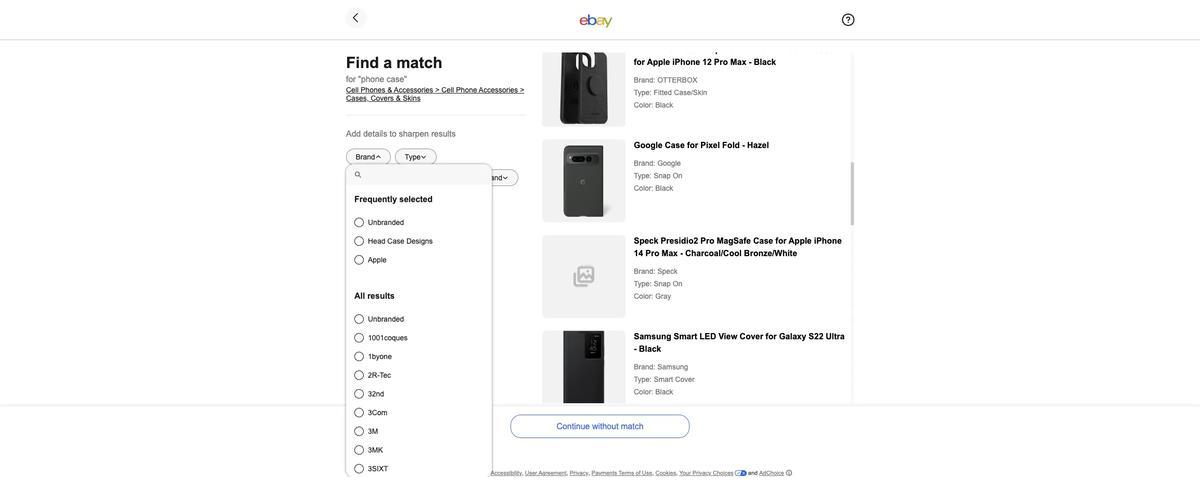 Task type: vqa. For each thing, say whether or not it's contained in the screenshot.
1 bid related to $13.99
no



Task type: describe. For each thing, give the bounding box(es) containing it.
adchoice link
[[760, 470, 792, 477]]

pro inside otterbox otter pop reflex 77-80154 cover case for apple iphone 12 pro max - black
[[714, 58, 728, 67]]

details
[[363, 130, 387, 138]]

add details to sharpen results
[[346, 130, 456, 138]]

copyright © 1995-2023 ebay inc. all rights reserved. accessibility , user agreement , privacy , payments terms of use , cookies , your privacy choices
[[351, 471, 734, 477]]

find a match for "phone case" cell phones & accessories > cell phone accessories > cases, covers & skins
[[346, 54, 524, 103]]

black inside samsung smart led view cover for galaxy s22 ultra - black
[[639, 345, 661, 354]]

cover for samsung smart led view cover for galaxy s22 ultra - black
[[740, 333, 764, 342]]

apple inside menu
[[368, 256, 387, 264]]

5 , from the left
[[676, 471, 678, 477]]

samsung inside brand: samsung type: smart cover color: black
[[658, 363, 688, 372]]

2023
[[398, 471, 411, 477]]

google case for pixel fold - hazel
[[634, 141, 769, 150]]

brand: for speck presidio2 pro magsafe case for apple iphone 14 pro max - charcoal/cool bronze/white
[[634, 268, 656, 276]]

match for a
[[397, 54, 443, 71]]

cases,
[[346, 94, 369, 103]]

0 vertical spatial results
[[431, 130, 456, 138]]

fold
[[723, 141, 740, 150]]

1 vertical spatial pro
[[701, 237, 715, 246]]

smart inside brand: samsung type: smart cover color: black
[[654, 376, 673, 384]]

magsafe
[[717, 237, 751, 246]]

presidio2
[[661, 237, 698, 246]]

- right fold on the right of the page
[[742, 141, 745, 150]]

otterbox otter pop reflex 77-80154 cover case for apple iphone 12 pro max - black
[[634, 45, 834, 67]]

view
[[719, 333, 738, 342]]

color: for google case for pixel fold - hazel
[[634, 184, 654, 193]]

comment about your experience on this page. image
[[842, 14, 855, 26]]

12
[[703, 58, 712, 67]]

terms
[[619, 471, 634, 477]]

brand: google type: snap on color: black
[[634, 159, 683, 193]]

ultra
[[826, 333, 845, 342]]

case up brand: google type: snap on color: black
[[665, 141, 685, 150]]

- inside speck presidio2 pro magsafe case for apple iphone 14 pro max - charcoal/cool bronze/white
[[680, 249, 683, 258]]

user
[[525, 471, 537, 477]]

2 accessories from the left
[[479, 86, 518, 94]]

choices
[[713, 471, 734, 477]]

adchoice
[[760, 471, 784, 477]]

black for pop
[[656, 101, 673, 109]]

gray
[[656, 293, 671, 301]]

rights
[[445, 471, 462, 477]]

1byone
[[368, 353, 392, 361]]

brand: for samsung smart led view cover for galaxy s22 ultra - black
[[634, 363, 656, 372]]

brand: for otterbox otter pop reflex 77-80154 cover case for apple iphone 12 pro max - black
[[634, 76, 656, 84]]

©
[[378, 471, 382, 477]]

agreement
[[539, 471, 567, 477]]

use
[[642, 471, 653, 477]]

for left pixel
[[687, 141, 698, 150]]

pop
[[705, 45, 721, 54]]

type: for otterbox otter pop reflex 77-80154 cover case for apple iphone 12 pro max - black
[[634, 89, 652, 97]]

2 > from the left
[[520, 86, 524, 94]]

pixel
[[701, 141, 720, 150]]

4 , from the left
[[653, 471, 654, 477]]

otterbox inside brand: otterbox type: fitted case/skin color: black
[[658, 76, 698, 84]]

for inside otterbox otter pop reflex 77-80154 cover case for apple iphone 12 pro max - black
[[634, 58, 645, 67]]

charcoal/cool
[[686, 249, 742, 258]]

3sixt
[[368, 465, 388, 474]]

2r-
[[368, 372, 380, 380]]

samsung inside samsung smart led view cover for galaxy s22 ultra - black
[[634, 333, 672, 342]]

cover for brand: samsung type: smart cover color: black
[[675, 376, 695, 384]]

accessibility
[[491, 471, 522, 477]]

max inside speck presidio2 pro magsafe case for apple iphone 14 pro max - charcoal/cool bronze/white
[[662, 249, 678, 258]]

brand: samsung type: smart cover color: black
[[634, 363, 695, 397]]

cookies
[[656, 471, 676, 477]]

sharpen
[[399, 130, 429, 138]]

all results
[[355, 292, 395, 301]]

3 , from the left
[[589, 471, 590, 477]]

1 accessories from the left
[[394, 86, 433, 94]]

your
[[680, 471, 691, 477]]

a
[[384, 54, 392, 71]]

color: for speck presidio2 pro magsafe case for apple iphone 14 pro max - charcoal/cool bronze/white
[[634, 293, 654, 301]]

head case designs
[[368, 237, 433, 246]]

77-
[[750, 45, 762, 54]]

ebay
[[412, 471, 425, 477]]

add
[[346, 130, 361, 138]]

for inside samsung smart led view cover for galaxy s22 ultra - black
[[766, 333, 777, 342]]

color: for samsung smart led view cover for galaxy s22 ultra - black
[[634, 388, 654, 397]]

black for for
[[656, 184, 673, 193]]

hazel
[[748, 141, 769, 150]]

black for led
[[656, 388, 673, 397]]

continue without match button
[[511, 415, 690, 439]]

80154
[[762, 45, 786, 54]]

to
[[390, 130, 397, 138]]

inc.
[[427, 471, 436, 477]]

phones
[[361, 86, 386, 94]]

cover inside otterbox otter pop reflex 77-80154 cover case for apple iphone 12 pro max - black
[[788, 45, 811, 54]]

covers
[[371, 94, 394, 103]]

case/skin
[[674, 89, 707, 97]]

2 vertical spatial pro
[[646, 249, 660, 258]]

14
[[634, 249, 643, 258]]

payments
[[592, 471, 617, 477]]

unbranded for selected
[[368, 219, 404, 227]]

brand: speck type: snap on color: gray
[[634, 268, 683, 301]]

2 cell from the left
[[442, 86, 454, 94]]



Task type: locate. For each thing, give the bounding box(es) containing it.
,
[[522, 471, 524, 477], [567, 471, 568, 477], [589, 471, 590, 477], [653, 471, 654, 477], [676, 471, 678, 477]]

color: inside brand: samsung type: smart cover color: black
[[634, 388, 654, 397]]

1 vertical spatial cover
[[740, 333, 764, 342]]

selected
[[399, 195, 433, 204]]

Search results text field
[[346, 165, 492, 185]]

1 color: from the top
[[634, 101, 654, 109]]

0 vertical spatial speck
[[634, 237, 659, 246]]

black
[[754, 58, 776, 67], [656, 101, 673, 109], [656, 184, 673, 193], [639, 345, 661, 354], [656, 388, 673, 397]]

color:
[[634, 101, 654, 109], [634, 184, 654, 193], [634, 293, 654, 301], [634, 388, 654, 397]]

results
[[431, 130, 456, 138], [368, 292, 395, 301]]

, left 'your' on the bottom right of page
[[676, 471, 678, 477]]

0 horizontal spatial results
[[368, 292, 395, 301]]

on for case
[[673, 172, 683, 180]]

google up brand: google type: snap on color: black
[[634, 141, 663, 150]]

google
[[634, 141, 663, 150], [658, 159, 681, 168]]

on for presidio2
[[673, 280, 683, 288]]

menu containing frequently selected
[[355, 190, 484, 478]]

max inside otterbox otter pop reflex 77-80154 cover case for apple iphone 12 pro max - black
[[731, 58, 747, 67]]

cover inside samsung smart led view cover for galaxy s22 ultra - black
[[740, 333, 764, 342]]

2 color: from the top
[[634, 184, 654, 193]]

iphone
[[673, 58, 700, 67], [814, 237, 842, 246]]

type: inside brand: otterbox type: fitted case/skin color: black
[[634, 89, 652, 97]]

- inside otterbox otter pop reflex 77-80154 cover case for apple iphone 12 pro max - black
[[749, 58, 752, 67]]

0 vertical spatial pro
[[714, 58, 728, 67]]

for left galaxy
[[766, 333, 777, 342]]

brand: otterbox type: fitted case/skin color: black
[[634, 76, 707, 109]]

match inside find a match for "phone case" cell phones & accessories > cell phone accessories > cases, covers & skins
[[397, 54, 443, 71]]

bronze/white
[[744, 249, 798, 258]]

continue without match
[[557, 422, 644, 431]]

type: for speck presidio2 pro magsafe case for apple iphone 14 pro max - charcoal/cool bronze/white
[[634, 280, 652, 288]]

pro right 14
[[646, 249, 660, 258]]

black inside brand: otterbox type: fitted case/skin color: black
[[656, 101, 673, 109]]

1 vertical spatial match
[[621, 422, 644, 431]]

all
[[355, 292, 365, 301], [437, 471, 444, 477]]

your privacy choices link
[[680, 471, 747, 477]]

"phone
[[358, 75, 384, 84]]

1 vertical spatial unbranded
[[368, 316, 404, 324]]

accessories down 'case"'
[[394, 86, 433, 94]]

unbranded
[[368, 219, 404, 227], [368, 316, 404, 324]]

results right sharpen
[[431, 130, 456, 138]]

0 vertical spatial snap
[[654, 172, 671, 180]]

brand: inside brand: google type: snap on color: black
[[634, 159, 656, 168]]

brand: inside brand: speck type: snap on color: gray
[[634, 268, 656, 276]]

case inside otterbox otter pop reflex 77-80154 cover case for apple iphone 12 pro max - black
[[814, 45, 834, 54]]

2 vertical spatial apple
[[368, 256, 387, 264]]

find
[[346, 54, 379, 71]]

speck inside speck presidio2 pro magsafe case for apple iphone 14 pro max - charcoal/cool bronze/white
[[634, 237, 659, 246]]

1 horizontal spatial cell
[[442, 86, 454, 94]]

2r-tec
[[368, 372, 391, 380]]

4 brand: from the top
[[634, 363, 656, 372]]

1 horizontal spatial &
[[396, 94, 401, 103]]

without
[[592, 422, 619, 431]]

on down presidio2
[[673, 280, 683, 288]]

for up the 'bronze/white'
[[776, 237, 787, 246]]

smart
[[674, 333, 698, 342], [654, 376, 673, 384]]

0 horizontal spatial all
[[355, 292, 365, 301]]

speck inside brand: speck type: snap on color: gray
[[658, 268, 678, 276]]

frequently selected
[[355, 195, 433, 204]]

match up 'case"'
[[397, 54, 443, 71]]

privacy
[[570, 471, 589, 477], [693, 471, 712, 477]]

cell left phone
[[442, 86, 454, 94]]

color: for otterbox otter pop reflex 77-80154 cover case for apple iphone 12 pro max - black
[[634, 101, 654, 109]]

speck up gray
[[658, 268, 678, 276]]

0 vertical spatial iphone
[[673, 58, 700, 67]]

match inside button
[[621, 422, 644, 431]]

3com
[[368, 409, 388, 418]]

frequently
[[355, 195, 397, 204]]

2 brand: from the top
[[634, 159, 656, 168]]

iphone inside speck presidio2 pro magsafe case for apple iphone 14 pro max - charcoal/cool bronze/white
[[814, 237, 842, 246]]

tec
[[380, 372, 391, 380]]

pro right 12
[[714, 58, 728, 67]]

0 horizontal spatial match
[[397, 54, 443, 71]]

accessories right phone
[[479, 86, 518, 94]]

all inside menu
[[355, 292, 365, 301]]

type: inside brand: speck type: snap on color: gray
[[634, 280, 652, 288]]

match for without
[[621, 422, 644, 431]]

2 on from the top
[[673, 280, 683, 288]]

case inside menu
[[388, 237, 405, 246]]

unbranded for results
[[368, 316, 404, 324]]

for up brand: otterbox type: fitted case/skin color: black
[[634, 58, 645, 67]]

1 on from the top
[[673, 172, 683, 180]]

cell phones & accessories > cell phone accessories > cases, covers & skins button
[[346, 86, 526, 103]]

0 horizontal spatial &
[[388, 86, 392, 94]]

1 horizontal spatial smart
[[674, 333, 698, 342]]

case right head
[[388, 237, 405, 246]]

copyright
[[351, 471, 376, 477]]

0 vertical spatial smart
[[674, 333, 698, 342]]

1 vertical spatial on
[[673, 280, 683, 288]]

otterbox
[[634, 45, 680, 54], [658, 76, 698, 84]]

1 horizontal spatial max
[[731, 58, 747, 67]]

1 horizontal spatial accessories
[[479, 86, 518, 94]]

head
[[368, 237, 386, 246]]

0 horizontal spatial apple
[[368, 256, 387, 264]]

& left skins
[[396, 94, 401, 103]]

samsung
[[634, 333, 672, 342], [658, 363, 688, 372]]

1 vertical spatial smart
[[654, 376, 673, 384]]

color: inside brand: speck type: snap on color: gray
[[634, 293, 654, 301]]

1 horizontal spatial privacy
[[693, 471, 712, 477]]

2 privacy from the left
[[693, 471, 712, 477]]

cookies link
[[656, 471, 676, 477]]

brand: inside brand: samsung type: smart cover color: black
[[634, 363, 656, 372]]

1 vertical spatial speck
[[658, 268, 678, 276]]

skins
[[403, 94, 421, 103]]

galaxy
[[779, 333, 807, 342]]

0 horizontal spatial cell
[[346, 86, 359, 94]]

0 vertical spatial samsung
[[634, 333, 672, 342]]

0 vertical spatial max
[[731, 58, 747, 67]]

apple up fitted
[[647, 58, 670, 67]]

reflex
[[723, 45, 748, 54]]

led
[[700, 333, 717, 342]]

fitted
[[654, 89, 672, 97]]

google inside brand: google type: snap on color: black
[[658, 159, 681, 168]]

case"
[[387, 75, 407, 84]]

iphone inside otterbox otter pop reflex 77-80154 cover case for apple iphone 12 pro max - black
[[673, 58, 700, 67]]

1 vertical spatial results
[[368, 292, 395, 301]]

color: inside brand: otterbox type: fitted case/skin color: black
[[634, 101, 654, 109]]

speck
[[634, 237, 659, 246], [658, 268, 678, 276]]

1 horizontal spatial all
[[437, 471, 444, 477]]

1 vertical spatial samsung
[[658, 363, 688, 372]]

on inside brand: google type: snap on color: black
[[673, 172, 683, 180]]

1 unbranded from the top
[[368, 219, 404, 227]]

payments terms of use link
[[592, 471, 653, 477]]

snap up gray
[[654, 280, 671, 288]]

phone
[[456, 86, 477, 94]]

1 horizontal spatial results
[[431, 130, 456, 138]]

1995-
[[383, 471, 398, 477]]

0 vertical spatial all
[[355, 292, 365, 301]]

0 vertical spatial match
[[397, 54, 443, 71]]

4 color: from the top
[[634, 388, 654, 397]]

2 type: from the top
[[634, 172, 652, 180]]

2 snap from the top
[[654, 280, 671, 288]]

match
[[397, 54, 443, 71], [621, 422, 644, 431]]

0 horizontal spatial smart
[[654, 376, 673, 384]]

pro up charcoal/cool
[[701, 237, 715, 246]]

speck presidio2 pro magsafe case for apple iphone 14 pro max - charcoal/cool bronze/white
[[634, 237, 842, 258]]

accessibility link
[[491, 471, 522, 477]]

4 type: from the top
[[634, 376, 652, 384]]

0 horizontal spatial cover
[[675, 376, 695, 384]]

cell left phones
[[346, 86, 359, 94]]

results up 1001coques
[[368, 292, 395, 301]]

0 vertical spatial unbranded
[[368, 219, 404, 227]]

, left "payments"
[[589, 471, 590, 477]]

& down 'case"'
[[388, 86, 392, 94]]

type: for samsung smart led view cover for galaxy s22 ultra - black
[[634, 376, 652, 384]]

case up the 'bronze/white'
[[754, 237, 773, 246]]

2 horizontal spatial apple
[[789, 237, 812, 246]]

smart inside samsung smart led view cover for galaxy s22 ultra - black
[[674, 333, 698, 342]]

0 horizontal spatial accessories
[[394, 86, 433, 94]]

0 vertical spatial google
[[634, 141, 663, 150]]

2 horizontal spatial cover
[[788, 45, 811, 54]]

, left the user
[[522, 471, 524, 477]]

3mk
[[368, 447, 383, 455]]

0 horizontal spatial >
[[435, 86, 440, 94]]

1 horizontal spatial apple
[[647, 58, 670, 67]]

1 cell from the left
[[346, 86, 359, 94]]

3 type: from the top
[[634, 280, 652, 288]]

for up cases,
[[346, 75, 356, 84]]

unbranded up head
[[368, 219, 404, 227]]

1 horizontal spatial iphone
[[814, 237, 842, 246]]

accessories
[[394, 86, 433, 94], [479, 86, 518, 94]]

brand: for google case for pixel fold - hazel
[[634, 159, 656, 168]]

1001coques
[[368, 334, 408, 343]]

- down 77- on the top right of page
[[749, 58, 752, 67]]

, left cookies
[[653, 471, 654, 477]]

privacy link
[[570, 471, 589, 477]]

apple inside speck presidio2 pro magsafe case for apple iphone 14 pro max - charcoal/cool bronze/white
[[789, 237, 812, 246]]

black inside brand: google type: snap on color: black
[[656, 184, 673, 193]]

0 vertical spatial otterbox
[[634, 45, 680, 54]]

black inside brand: samsung type: smart cover color: black
[[656, 388, 673, 397]]

brand: inside brand: otterbox type: fitted case/skin color: black
[[634, 76, 656, 84]]

0 vertical spatial cover
[[788, 45, 811, 54]]

1 > from the left
[[435, 86, 440, 94]]

s22
[[809, 333, 824, 342]]

0 vertical spatial on
[[673, 172, 683, 180]]

1 vertical spatial iphone
[[814, 237, 842, 246]]

3 brand: from the top
[[634, 268, 656, 276]]

1 horizontal spatial >
[[520, 86, 524, 94]]

black inside otterbox otter pop reflex 77-80154 cover case for apple iphone 12 pro max - black
[[754, 58, 776, 67]]

, left privacy link
[[567, 471, 568, 477]]

reserved.
[[463, 471, 489, 477]]

snap inside brand: speck type: snap on color: gray
[[654, 280, 671, 288]]

otter
[[683, 45, 703, 54]]

for inside speck presidio2 pro magsafe case for apple iphone 14 pro max - charcoal/cool bronze/white
[[776, 237, 787, 246]]

unbranded up 1001coques
[[368, 316, 404, 324]]

case inside speck presidio2 pro magsafe case for apple iphone 14 pro max - charcoal/cool bronze/white
[[754, 237, 773, 246]]

snap for case
[[654, 172, 671, 180]]

continue
[[557, 422, 590, 431]]

2 vertical spatial cover
[[675, 376, 695, 384]]

1 vertical spatial apple
[[789, 237, 812, 246]]

0 horizontal spatial privacy
[[570, 471, 589, 477]]

1 vertical spatial all
[[437, 471, 444, 477]]

for inside find a match for "phone case" cell phones & accessories > cell phone accessories > cases, covers & skins
[[346, 75, 356, 84]]

and adchoice
[[747, 471, 784, 477]]

results inside menu
[[368, 292, 395, 301]]

0 vertical spatial apple
[[647, 58, 670, 67]]

otterbox left otter
[[634, 45, 680, 54]]

user agreement link
[[525, 471, 567, 477]]

type: for google case for pixel fold - hazel
[[634, 172, 652, 180]]

1 vertical spatial google
[[658, 159, 681, 168]]

2 unbranded from the top
[[368, 316, 404, 324]]

on down google case for pixel fold - hazel
[[673, 172, 683, 180]]

- down presidio2
[[680, 249, 683, 258]]

1 vertical spatial snap
[[654, 280, 671, 288]]

privacy right 'your' on the bottom right of page
[[693, 471, 712, 477]]

1 type: from the top
[[634, 89, 652, 97]]

1 vertical spatial otterbox
[[658, 76, 698, 84]]

of
[[636, 471, 641, 477]]

1 horizontal spatial match
[[621, 422, 644, 431]]

snap for presidio2
[[654, 280, 671, 288]]

1 brand: from the top
[[634, 76, 656, 84]]

speck up 14
[[634, 237, 659, 246]]

color: inside brand: google type: snap on color: black
[[634, 184, 654, 193]]

apple up the 'bronze/white'
[[789, 237, 812, 246]]

max
[[731, 58, 747, 67], [662, 249, 678, 258]]

1 , from the left
[[522, 471, 524, 477]]

apple inside otterbox otter pop reflex 77-80154 cover case for apple iphone 12 pro max - black
[[647, 58, 670, 67]]

apple down head
[[368, 256, 387, 264]]

1 privacy from the left
[[570, 471, 589, 477]]

menu
[[355, 190, 484, 478]]

type: inside brand: google type: snap on color: black
[[634, 172, 652, 180]]

2 , from the left
[[567, 471, 568, 477]]

snap
[[654, 172, 671, 180], [654, 280, 671, 288]]

max down 'reflex'
[[731, 58, 747, 67]]

cover inside brand: samsung type: smart cover color: black
[[675, 376, 695, 384]]

1 horizontal spatial cover
[[740, 333, 764, 342]]

1 snap from the top
[[654, 172, 671, 180]]

32nd
[[368, 390, 384, 399]]

privacy left "payments"
[[570, 471, 589, 477]]

- inside samsung smart led view cover for galaxy s22 ultra - black
[[634, 345, 637, 354]]

google down google case for pixel fold - hazel
[[658, 159, 681, 168]]

otterbox inside otterbox otter pop reflex 77-80154 cover case for apple iphone 12 pro max - black
[[634, 45, 680, 54]]

3 color: from the top
[[634, 293, 654, 301]]

on inside brand: speck type: snap on color: gray
[[673, 280, 683, 288]]

max down presidio2
[[662, 249, 678, 258]]

match right without
[[621, 422, 644, 431]]

apple
[[647, 58, 670, 67], [789, 237, 812, 246], [368, 256, 387, 264]]

brand:
[[634, 76, 656, 84], [634, 159, 656, 168], [634, 268, 656, 276], [634, 363, 656, 372]]

samsung smart led view cover for galaxy s22 ultra - black
[[634, 333, 845, 354]]

3m
[[368, 428, 378, 436]]

case right 80154
[[814, 45, 834, 54]]

1 vertical spatial max
[[662, 249, 678, 258]]

snap down google case for pixel fold - hazel
[[654, 172, 671, 180]]

otterbox up case/skin
[[658, 76, 698, 84]]

snap inside brand: google type: snap on color: black
[[654, 172, 671, 180]]

on
[[673, 172, 683, 180], [673, 280, 683, 288]]

0 horizontal spatial max
[[662, 249, 678, 258]]

0 horizontal spatial iphone
[[673, 58, 700, 67]]

- up brand: samsung type: smart cover color: black at the bottom of the page
[[634, 345, 637, 354]]

designs
[[407, 237, 433, 246]]

type: inside brand: samsung type: smart cover color: black
[[634, 376, 652, 384]]

and
[[748, 471, 758, 477]]



